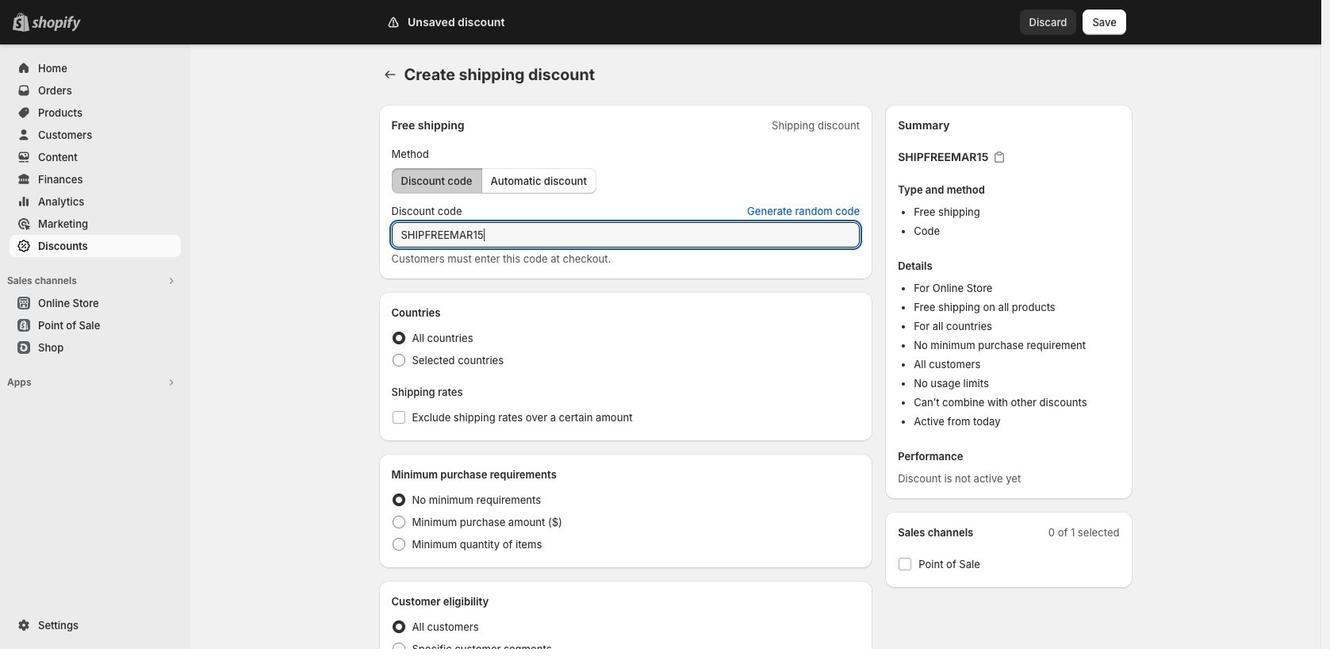Task type: describe. For each thing, give the bounding box(es) containing it.
shopify image
[[32, 16, 81, 32]]



Task type: vqa. For each thing, say whether or not it's contained in the screenshot.
TEXT BOX
yes



Task type: locate. For each thing, give the bounding box(es) containing it.
None text field
[[392, 222, 860, 248]]



